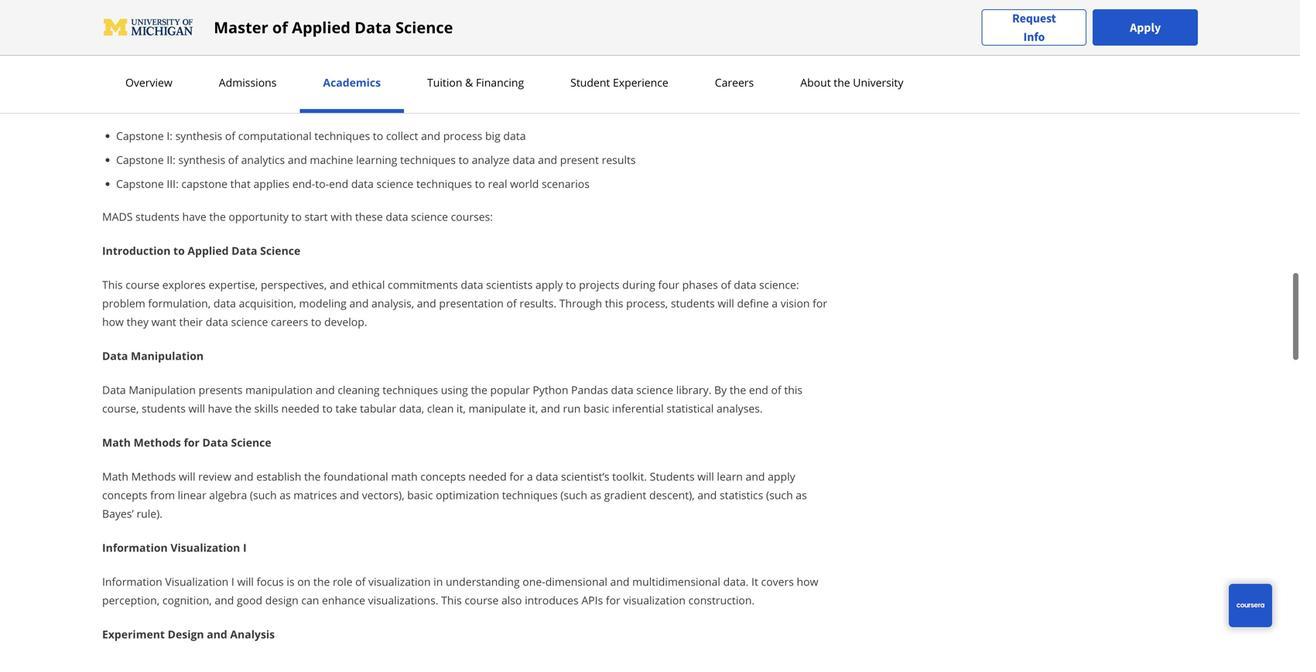 Task type: vqa. For each thing, say whether or not it's contained in the screenshot.
collect
yes



Task type: locate. For each thing, give the bounding box(es) containing it.
3 (such from the left
[[766, 488, 793, 503]]

information inside information visualization i will focus is on the role of visualization in understanding one-dimensional and multidimensional data. it covers how perception, cognition, and good design can enhance visualizations. this course also introduces apis for visualization construction.
[[102, 575, 162, 589]]

0 horizontal spatial applied
[[188, 243, 229, 258]]

1 vertical spatial apply
[[768, 469, 795, 484]]

1 horizontal spatial i
[[243, 541, 247, 555]]

opportunity
[[229, 209, 289, 224]]

0 horizontal spatial (such
[[250, 488, 277, 503]]

0 vertical spatial how
[[102, 315, 124, 329]]

from
[[150, 488, 175, 503]]

concepts up the 'optimization'
[[421, 469, 466, 484]]

students down phases
[[671, 296, 715, 311]]

capstone iii: capstone that applies end-to-end data science techniques to real world scenarios list item
[[116, 176, 833, 192]]

mads students have the opportunity to start with these data science courses:
[[102, 209, 493, 224]]

1 capstone from the top
[[116, 128, 164, 143]]

capstone for capstone iii: capstone that applies end-to-end data science techniques to real world scenarios
[[116, 176, 164, 191]]

0 horizontal spatial as
[[280, 488, 291, 503]]

methods for will
[[131, 469, 176, 484]]

1 vertical spatial this
[[441, 593, 462, 608]]

results
[[602, 152, 636, 167]]

the left skills
[[235, 401, 252, 416]]

1 horizontal spatial a
[[772, 296, 778, 311]]

visualization inside information visualization i will focus is on the role of visualization in understanding one-dimensional and multidimensional data. it covers how perception, cognition, and good design can enhance visualizations. this course also introduces apis for visualization construction.
[[165, 575, 229, 589]]

analytics up come
[[163, 39, 208, 53]]

capstone
[[181, 176, 228, 191]]

info
[[1024, 29, 1045, 45]]

data for master of applied data science
[[355, 17, 392, 38]]

for inside information visualization i will focus is on the role of visualization in understanding one-dimensional and multidimensional data. it covers how perception, cognition, and good design can enhance visualizations. this course also introduces apis for visualization construction.
[[606, 593, 621, 608]]

apply right learn
[[768, 469, 795, 484]]

techniques
[[314, 128, 370, 143], [400, 152, 456, 167], [416, 176, 472, 191], [383, 383, 438, 397], [502, 488, 558, 503]]

capstone inside list item
[[116, 152, 164, 167]]

toolkit.
[[612, 469, 647, 484]]

methods up from
[[131, 469, 176, 484]]

for right apis
[[606, 593, 621, 608]]

1 vertical spatial synthesis
[[178, 152, 225, 167]]

1 vertical spatial students
[[671, 296, 715, 311]]

how
[[102, 315, 124, 329], [797, 575, 819, 589]]

0 vertical spatial apply
[[536, 277, 563, 292]]

0 vertical spatial this
[[605, 296, 623, 311]]

science for math methods for data science
[[231, 435, 271, 450]]

list containing social media analytics
[[108, 0, 833, 78]]

0 vertical spatial methods
[[134, 435, 181, 450]]

data up define
[[734, 277, 757, 292]]

student
[[571, 75, 610, 90]]

i for information visualization i will focus is on the role of visualization in understanding one-dimensional and multidimensional data. it covers how perception, cognition, and good design can enhance visualizations. this course also introduces apis for visualization construction.
[[231, 575, 234, 589]]

expertise,
[[209, 277, 258, 292]]

0 vertical spatial students
[[135, 209, 179, 224]]

the inside the math methods will review and establish the foundational math concepts needed for a data scientist's toolkit. students will learn and apply concepts from linear algebra (such as matrices and vectors), basic optimization techniques (such as gradient descent), and statistics (such as bayes' rule).
[[304, 469, 321, 484]]

that
[[230, 176, 251, 191]]

i for information visualization i
[[243, 541, 247, 555]]

0 vertical spatial end
[[329, 176, 348, 191]]

admissions
[[219, 75, 277, 90]]

data up review
[[202, 435, 228, 450]]

0 vertical spatial math
[[102, 435, 131, 450]]

real
[[488, 176, 507, 191]]

this down in
[[441, 593, 462, 608]]

and up modeling
[[330, 277, 349, 292]]

for inside this course explores expertise, perspectives, and ethical commitments data scientists  apply to projects during four phases of data science: problem formulation, data acquisition, modeling and analysis, and presentation of results. through this process, students will define a vision for how they want their data science careers to develop.
[[813, 296, 827, 311]]

0 horizontal spatial visualization
[[368, 575, 431, 589]]

0 vertical spatial i
[[243, 541, 247, 555]]

math methods will review and establish the foundational math concepts needed for a data scientist's toolkit. students will learn and apply concepts from linear algebra (such as matrices and vectors), basic optimization techniques (such as gradient descent), and statistics (such as bayes' rule).
[[102, 469, 807, 521]]

science for introduction to applied data science
[[260, 243, 301, 258]]

1 vertical spatial have
[[208, 401, 232, 416]]

and left the statistics on the right bottom of the page
[[698, 488, 717, 503]]

this up problem
[[102, 277, 123, 292]]

this inside this course explores expertise, perspectives, and ethical commitments data scientists  apply to projects during four phases of data science: problem formulation, data acquisition, modeling and analysis, and presentation of results. through this process, students will define a vision for how they want their data science careers to develop.
[[102, 277, 123, 292]]

students inside this course explores expertise, perspectives, and ethical commitments data scientists  apply to projects during four phases of data science: problem formulation, data acquisition, modeling and analysis, and presentation of results. through this process, students will define a vision for how they want their data science careers to develop.
[[671, 296, 715, 311]]

0 vertical spatial manipulation
[[131, 349, 204, 363]]

1 (such from the left
[[250, 488, 277, 503]]

good
[[237, 593, 262, 608]]

1 horizontal spatial basic
[[584, 401, 609, 416]]

to left the real
[[475, 176, 485, 191]]

to down process at the top of the page
[[459, 152, 469, 167]]

course,
[[102, 401, 139, 416]]

will up good
[[237, 575, 254, 589]]

1 horizontal spatial apply
[[768, 469, 795, 484]]

data up 'world'
[[513, 152, 535, 167]]

course
[[126, 277, 160, 292], [465, 593, 499, 608]]

0 horizontal spatial apply
[[536, 277, 563, 292]]

visualization
[[171, 541, 240, 555], [165, 575, 229, 589]]

(such down scientist's
[[561, 488, 587, 503]]

end inside "data manipulation presents manipulation and cleaning techniques using the popular python pandas data science library. by the end of this course, students will have the skills needed to take tabular data, clean it, manipulate it, and run basic inferential statistical analyses."
[[749, 383, 769, 397]]

1 math from the top
[[102, 435, 131, 450]]

it,
[[457, 401, 466, 416], [529, 401, 538, 416]]

for up review
[[184, 435, 200, 450]]

0 horizontal spatial i
[[231, 575, 234, 589]]

(such right the statistics on the right bottom of the page
[[766, 488, 793, 503]]

matrices
[[294, 488, 337, 503]]

descent),
[[649, 488, 695, 503]]

information visualization i
[[102, 541, 247, 555]]

2 vertical spatial students
[[142, 401, 186, 416]]

1 horizontal spatial have
[[208, 401, 232, 416]]

0 vertical spatial information
[[102, 541, 168, 555]]

0 horizontal spatial needed
[[281, 401, 320, 416]]

science
[[377, 176, 414, 191], [411, 209, 448, 224], [231, 315, 268, 329], [636, 383, 674, 397]]

0 horizontal spatial course
[[126, 277, 160, 292]]

information
[[102, 541, 168, 555], [102, 575, 162, 589]]

of inside list item
[[225, 128, 235, 143]]

financing
[[476, 75, 524, 90]]

1 vertical spatial a
[[527, 469, 533, 484]]

1 horizontal spatial this
[[441, 593, 462, 608]]

math inside the math methods will review and establish the foundational math concepts needed for a data scientist's toolkit. students will learn and apply concepts from linear algebra (such as matrices and vectors), basic optimization techniques (such as gradient descent), and statistics (such as bayes' rule).
[[102, 469, 128, 484]]

i up good
[[243, 541, 247, 555]]

basic down the math
[[407, 488, 433, 503]]

1 vertical spatial i
[[231, 575, 234, 589]]

techniques down the collect
[[400, 152, 456, 167]]

explores
[[162, 277, 206, 292]]

design
[[265, 593, 299, 608]]

it, down using
[[457, 401, 466, 416]]

data for introduction to applied data science
[[232, 243, 257, 258]]

students down iii:
[[135, 209, 179, 224]]

the down capstone
[[209, 209, 226, 224]]

have down presents
[[208, 401, 232, 416]]

run
[[563, 401, 581, 416]]

ethical
[[352, 277, 385, 292]]

visualization up visualizations.
[[368, 575, 431, 589]]

techniques down the capstone ii: synthesis of analytics and machine learning techniques to analyze data and present results list item
[[416, 176, 472, 191]]

1 as from the left
[[280, 488, 291, 503]]

introduction to applied data science
[[102, 243, 301, 258]]

1 horizontal spatial as
[[590, 488, 601, 503]]

data inside the math methods will review and establish the foundational math concepts needed for a data scientist's toolkit. students will learn and apply concepts from linear algebra (such as matrices and vectors), basic optimization techniques (such as gradient descent), and statistics (such as bayes' rule).
[[536, 469, 558, 484]]

science up perspectives,
[[260, 243, 301, 258]]

data for math methods for data science
[[202, 435, 228, 450]]

manipulation inside "data manipulation presents manipulation and cleaning techniques using the popular python pandas data science library. by the end of this course, students will have the skills needed to take tabular data, clean it, manipulate it, and run basic inferential statistical analyses."
[[129, 383, 196, 397]]

data
[[503, 128, 526, 143], [513, 152, 535, 167], [351, 176, 374, 191], [386, 209, 408, 224], [461, 277, 483, 292], [734, 277, 757, 292], [214, 296, 236, 311], [206, 315, 228, 329], [611, 383, 634, 397], [536, 469, 558, 484]]

1 list from the top
[[108, 0, 833, 78]]

1 vertical spatial math
[[102, 469, 128, 484]]

this right by
[[784, 383, 803, 397]]

will up "linear"
[[179, 469, 195, 484]]

information down rule).
[[102, 541, 168, 555]]

learning
[[356, 152, 397, 167]]

0 vertical spatial list
[[108, 0, 833, 78]]

0 vertical spatial visualization
[[171, 541, 240, 555]]

of inside "data manipulation presents manipulation and cleaning techniques using the popular python pandas data science library. by the end of this course, students will have the skills needed to take tabular data, clean it, manipulate it, and run basic inferential statistical analyses."
[[771, 383, 782, 397]]

3 capstone from the top
[[116, 176, 164, 191]]

in
[[434, 575, 443, 589]]

0 horizontal spatial a
[[527, 469, 533, 484]]

1 horizontal spatial concepts
[[421, 469, 466, 484]]

1 vertical spatial visualization
[[623, 593, 686, 608]]

1 vertical spatial needed
[[469, 469, 507, 484]]

science inside this course explores expertise, perspectives, and ethical commitments data scientists  apply to projects during four phases of data science: problem formulation, data acquisition, modeling and analysis, and presentation of results. through this process, students will define a vision for how they want their data science careers to develop.
[[231, 315, 268, 329]]

of down scientists
[[507, 296, 517, 311]]

the right on
[[313, 575, 330, 589]]

ii:
[[167, 152, 176, 167]]

1 vertical spatial end
[[749, 383, 769, 397]]

2 capstone from the top
[[116, 152, 164, 167]]

end up analyses.
[[749, 383, 769, 397]]

1 horizontal spatial visualization
[[623, 593, 686, 608]]

synthesis up capstone
[[178, 152, 225, 167]]

as down establish
[[280, 488, 291, 503]]

capstone i: synthesis of computational techniques to collect and process big data list item
[[116, 128, 833, 144]]

of right role
[[355, 575, 366, 589]]

how right covers
[[797, 575, 819, 589]]

course down understanding
[[465, 593, 499, 608]]

multidimensional
[[632, 575, 721, 589]]

modeling
[[299, 296, 347, 311]]

a down 'science:'
[[772, 296, 778, 311]]

problem
[[102, 296, 145, 311]]

analytics right media
[[182, 15, 227, 29]]

0 vertical spatial science
[[396, 17, 453, 38]]

techniques inside the math methods will review and establish the foundational math concepts needed for a data scientist's toolkit. students will learn and apply concepts from linear algebra (such as matrices and vectors), basic optimization techniques (such as gradient descent), and statistics (such as bayes' rule).
[[502, 488, 558, 503]]

3 as from the left
[[796, 488, 807, 503]]

0 vertical spatial this
[[102, 277, 123, 292]]

and left good
[[215, 593, 234, 608]]

data
[[355, 17, 392, 38], [232, 243, 257, 258], [102, 349, 128, 363], [102, 383, 126, 397], [202, 435, 228, 450]]

data right big
[[503, 128, 526, 143]]

0 vertical spatial a
[[772, 296, 778, 311]]

and down ethical
[[349, 296, 369, 311]]

have down capstone
[[182, 209, 206, 224]]

world
[[510, 176, 539, 191]]

2 vertical spatial science
[[231, 435, 271, 450]]

projects
[[579, 277, 620, 292]]

0 horizontal spatial concepts
[[102, 488, 147, 503]]

0 vertical spatial needed
[[281, 401, 320, 416]]

i left focus
[[231, 575, 234, 589]]

2 it, from the left
[[529, 401, 538, 416]]

1 vertical spatial basic
[[407, 488, 433, 503]]

i
[[243, 541, 247, 555], [231, 575, 234, 589]]

review
[[198, 469, 231, 484]]

1 vertical spatial capstone
[[116, 152, 164, 167]]

data up the expertise,
[[232, 243, 257, 258]]

1 information from the top
[[102, 541, 168, 555]]

science down skills
[[231, 435, 271, 450]]

one-
[[523, 575, 545, 589]]

establish
[[256, 469, 301, 484]]

needed inside the math methods will review and establish the foundational math concepts needed for a data scientist's toolkit. students will learn and apply concepts from linear algebra (such as matrices and vectors), basic optimization techniques (such as gradient descent), and statistics (such as bayes' rule).
[[469, 469, 507, 484]]

learning
[[116, 39, 160, 53]]

2 horizontal spatial as
[[796, 488, 807, 503]]

techniques up data,
[[383, 383, 438, 397]]

they
[[127, 315, 149, 329]]

end down the machine
[[329, 176, 348, 191]]

of right by
[[771, 383, 782, 397]]

visualization up cognition,
[[165, 575, 229, 589]]

1 horizontal spatial it,
[[529, 401, 538, 416]]

to inside "data manipulation presents manipulation and cleaning techniques using the popular python pandas data science library. by the end of this course, students will have the skills needed to take tabular data, clean it, manipulate it, and run basic inferential statistical analyses."
[[322, 401, 333, 416]]

will down presents
[[188, 401, 205, 416]]

student experience
[[571, 75, 669, 90]]

tuition & financing link
[[423, 75, 529, 90]]

this inside information visualization i will focus is on the role of visualization in understanding one-dimensional and multidimensional data. it covers how perception, cognition, and good design can enhance visualizations. this course also introduces apis for visualization construction.
[[441, 593, 462, 608]]

1 vertical spatial methods
[[131, 469, 176, 484]]

data left scientist's
[[536, 469, 558, 484]]

data up presentation
[[461, 277, 483, 292]]

0 horizontal spatial basic
[[407, 488, 433, 503]]

1 vertical spatial visualization
[[165, 575, 229, 589]]

design
[[168, 627, 204, 642]]

math for math methods for data science
[[102, 435, 131, 450]]

1 vertical spatial list
[[108, 128, 833, 192]]

more to come list item
[[116, 62, 833, 78]]

0 horizontal spatial have
[[182, 209, 206, 224]]

methods inside the math methods will review and establish the foundational math concepts needed for a data scientist's toolkit. students will learn and apply concepts from linear algebra (such as matrices and vectors), basic optimization techniques (such as gradient descent), and statistics (such as bayes' rule).
[[131, 469, 176, 484]]

0 vertical spatial basic
[[584, 401, 609, 416]]

2 horizontal spatial (such
[[766, 488, 793, 503]]

0 vertical spatial applied
[[292, 17, 351, 38]]

want
[[151, 315, 176, 329]]

it, down python
[[529, 401, 538, 416]]

concepts up bayes'
[[102, 488, 147, 503]]

1 horizontal spatial needed
[[469, 469, 507, 484]]

linear
[[178, 488, 206, 503]]

2 vertical spatial capstone
[[116, 176, 164, 191]]

take
[[336, 401, 357, 416]]

about the university link
[[796, 75, 908, 90]]

1 vertical spatial this
[[784, 383, 803, 397]]

will left learn
[[698, 469, 714, 484]]

overview link
[[121, 75, 177, 90]]

0 vertical spatial course
[[126, 277, 160, 292]]

1 horizontal spatial applied
[[292, 17, 351, 38]]

1 vertical spatial manipulation
[[129, 383, 196, 397]]

manipulation down data manipulation
[[129, 383, 196, 397]]

introduces
[[525, 593, 579, 608]]

i inside information visualization i will focus is on the role of visualization in understanding one-dimensional and multidimensional data. it covers how perception, cognition, and good design can enhance visualizations. this course also introduces apis for visualization construction.
[[231, 575, 234, 589]]

clean
[[427, 401, 454, 416]]

data up academics
[[355, 17, 392, 38]]

apply
[[536, 277, 563, 292], [768, 469, 795, 484]]

techniques inside "data manipulation presents manipulation and cleaning techniques using the popular python pandas data science library. by the end of this course, students will have the skills needed to take tabular data, clean it, manipulate it, and run basic inferential statistical analyses."
[[383, 383, 438, 397]]

data inside "data manipulation presents manipulation and cleaning techniques using the popular python pandas data science library. by the end of this course, students will have the skills needed to take tabular data, clean it, manipulate it, and run basic inferential statistical analyses."
[[611, 383, 634, 397]]

2 math from the top
[[102, 469, 128, 484]]

0 horizontal spatial this
[[102, 277, 123, 292]]

data down the expertise,
[[214, 296, 236, 311]]

as right the statistics on the right bottom of the page
[[796, 488, 807, 503]]

collect
[[386, 128, 418, 143]]

science
[[396, 17, 453, 38], [260, 243, 301, 258], [231, 435, 271, 450]]

and up end-
[[288, 152, 307, 167]]

0 vertical spatial have
[[182, 209, 206, 224]]

2 information from the top
[[102, 575, 162, 589]]

0 horizontal spatial how
[[102, 315, 124, 329]]

as down scientist's
[[590, 488, 601, 503]]

visualization
[[368, 575, 431, 589], [623, 593, 686, 608]]

synthesis inside list item
[[178, 152, 225, 167]]

1 vertical spatial applied
[[188, 243, 229, 258]]

request info
[[1012, 10, 1056, 45]]

synthesis inside list item
[[175, 128, 222, 143]]

1 horizontal spatial end
[[749, 383, 769, 397]]

visualization for information visualization i will focus is on the role of visualization in understanding one-dimensional and multidimensional data. it covers how perception, cognition, and good design can enhance visualizations. this course also introduces apis for visualization construction.
[[165, 575, 229, 589]]

manipulation down 'want'
[[131, 349, 204, 363]]

have
[[182, 209, 206, 224], [208, 401, 232, 416]]

apply up results. at the top left
[[536, 277, 563, 292]]

techniques right the 'optimization'
[[502, 488, 558, 503]]

techniques inside list item
[[400, 152, 456, 167]]

learning analytics list item
[[116, 38, 833, 54]]

visualization down multidimensional
[[623, 593, 686, 608]]

0 horizontal spatial this
[[605, 296, 623, 311]]

the inside information visualization i will focus is on the role of visualization in understanding one-dimensional and multidimensional data. it covers how perception, cognition, and good design can enhance visualizations. this course also introduces apis for visualization construction.
[[313, 575, 330, 589]]

1 horizontal spatial course
[[465, 593, 499, 608]]

end-
[[292, 176, 315, 191]]

role
[[333, 575, 353, 589]]

1 horizontal spatial this
[[784, 383, 803, 397]]

a inside this course explores expertise, perspectives, and ethical commitments data scientists  apply to projects during four phases of data science: problem formulation, data acquisition, modeling and analysis, and presentation of results. through this process, students will define a vision for how they want their data science careers to develop.
[[772, 296, 778, 311]]

data right their
[[206, 315, 228, 329]]

1 vertical spatial how
[[797, 575, 819, 589]]

0 vertical spatial synthesis
[[175, 128, 222, 143]]

math down course,
[[102, 435, 131, 450]]

synthesis right the 'i:'
[[175, 128, 222, 143]]

understanding
[[446, 575, 520, 589]]

1 vertical spatial science
[[260, 243, 301, 258]]

the up matrices
[[304, 469, 321, 484]]

0 horizontal spatial it,
[[457, 401, 466, 416]]

1 vertical spatial information
[[102, 575, 162, 589]]

applied for to
[[188, 243, 229, 258]]

social
[[116, 15, 145, 29]]

course up problem
[[126, 277, 160, 292]]

list
[[108, 0, 833, 78], [108, 128, 833, 192]]

to inside list item
[[459, 152, 469, 167]]

applied up explores
[[188, 243, 229, 258]]

synthesis for i:
[[175, 128, 222, 143]]

2 list from the top
[[108, 128, 833, 192]]

bayes'
[[102, 507, 134, 521]]

i:
[[167, 128, 173, 143]]

and up scenarios
[[538, 152, 557, 167]]

this inside this course explores expertise, perspectives, and ethical commitments data scientists  apply to projects during four phases of data science: problem formulation, data acquisition, modeling and analysis, and presentation of results. through this process, students will define a vision for how they want their data science careers to develop.
[[605, 296, 623, 311]]

1 vertical spatial course
[[465, 593, 499, 608]]

capstone ii: synthesis of analytics and machine learning techniques to analyze data and present results list item
[[116, 152, 833, 168]]

using
[[441, 383, 468, 397]]

visualizations.
[[368, 593, 439, 608]]

a left scientist's
[[527, 469, 533, 484]]

science up inferential
[[636, 383, 674, 397]]

media
[[148, 15, 179, 29]]

statistics
[[720, 488, 763, 503]]

to down modeling
[[311, 315, 321, 329]]

1 it, from the left
[[457, 401, 466, 416]]

how inside information visualization i will focus is on the role of visualization in understanding one-dimensional and multidimensional data. it covers how perception, cognition, and good design can enhance visualizations. this course also introduces apis for visualization construction.
[[797, 575, 819, 589]]

science inside list item
[[377, 176, 414, 191]]

students
[[135, 209, 179, 224], [671, 296, 715, 311], [142, 401, 186, 416]]

visualization down "linear"
[[171, 541, 240, 555]]

1 horizontal spatial (such
[[561, 488, 587, 503]]

careers
[[715, 75, 754, 90]]

needed inside "data manipulation presents manipulation and cleaning techniques using the popular python pandas data science library. by the end of this course, students will have the skills needed to take tabular data, clean it, manipulate it, and run basic inferential statistical analyses."
[[281, 401, 320, 416]]

list containing capstone i: synthesis of computational techniques to collect and process big data
[[108, 128, 833, 192]]

phases
[[682, 277, 718, 292]]

iii:
[[167, 176, 179, 191]]

0 horizontal spatial end
[[329, 176, 348, 191]]

0 vertical spatial capstone
[[116, 128, 164, 143]]

1 horizontal spatial how
[[797, 575, 819, 589]]

will left define
[[718, 296, 734, 311]]

science inside "data manipulation presents manipulation and cleaning techniques using the popular python pandas data science library. by the end of this course, students will have the skills needed to take tabular data, clean it, manipulate it, and run basic inferential statistical analyses."
[[636, 383, 674, 397]]

information up perception,
[[102, 575, 162, 589]]

applied up academics
[[292, 17, 351, 38]]



Task type: describe. For each thing, give the bounding box(es) containing it.
more to come
[[116, 63, 187, 77]]

&
[[465, 75, 473, 90]]

capstone for capstone ii: synthesis of analytics and machine learning techniques to analyze data and present results
[[116, 152, 164, 167]]

data inside list item
[[513, 152, 535, 167]]

the right by
[[730, 383, 746, 397]]

2 (such from the left
[[561, 488, 587, 503]]

math methods for data science
[[102, 435, 271, 450]]

and left the cleaning
[[316, 383, 335, 397]]

introduction
[[102, 243, 171, 258]]

analyze
[[472, 152, 510, 167]]

gradient
[[604, 488, 647, 503]]

synthesis for ii:
[[178, 152, 225, 167]]

by
[[714, 383, 727, 397]]

request info button
[[982, 9, 1087, 46]]

this inside "data manipulation presents manipulation and cleaning techniques using the popular python pandas data science library. by the end of this course, students will have the skills needed to take tabular data, clean it, manipulate it, and run basic inferential statistical analyses."
[[784, 383, 803, 397]]

develop.
[[324, 315, 367, 329]]

and down commitments
[[417, 296, 436, 311]]

come
[[159, 63, 187, 77]]

0 vertical spatial analytics
[[182, 15, 227, 29]]

to left "start"
[[291, 209, 302, 224]]

and right the design
[[207, 627, 227, 642]]

data down they
[[102, 349, 128, 363]]

2 as from the left
[[590, 488, 601, 503]]

dimensional
[[545, 575, 608, 589]]

methods for for
[[134, 435, 181, 450]]

four
[[658, 277, 680, 292]]

analysis,
[[372, 296, 414, 311]]

popular
[[490, 383, 530, 397]]

start
[[305, 209, 328, 224]]

about
[[801, 75, 831, 90]]

on
[[297, 575, 311, 589]]

basic inside "data manipulation presents manipulation and cleaning techniques using the popular python pandas data science library. by the end of this course, students will have the skills needed to take tabular data, clean it, manipulate it, and run basic inferential statistical analyses."
[[584, 401, 609, 416]]

construction.
[[689, 593, 755, 608]]

optimization
[[436, 488, 499, 503]]

courses:
[[451, 209, 493, 224]]

how inside this course explores expertise, perspectives, and ethical commitments data scientists  apply to projects during four phases of data science: problem formulation, data acquisition, modeling and analysis, and presentation of results. through this process, students will define a vision for how they want their data science careers to develop.
[[102, 315, 124, 329]]

focus
[[257, 575, 284, 589]]

learn
[[717, 469, 743, 484]]

social media analytics list item
[[116, 14, 833, 30]]

and right dimensional
[[610, 575, 630, 589]]

rule).
[[137, 507, 163, 521]]

of right master
[[272, 17, 288, 38]]

university of michigan image
[[102, 15, 195, 40]]

scientist's
[[561, 469, 610, 484]]

applied for of
[[292, 17, 351, 38]]

scientists
[[486, 277, 533, 292]]

end inside list item
[[329, 176, 348, 191]]

have inside "data manipulation presents manipulation and cleaning techniques using the popular python pandas data science library. by the end of this course, students will have the skills needed to take tabular data, clean it, manipulate it, and run basic inferential statistical analyses."
[[208, 401, 232, 416]]

can
[[301, 593, 319, 608]]

of inside information visualization i will focus is on the role of visualization in understanding one-dimensional and multidimensional data. it covers how perception, cognition, and good design can enhance visualizations. this course also introduces apis for visualization construction.
[[355, 575, 366, 589]]

is
[[287, 575, 295, 589]]

math for math methods will review and establish the foundational math concepts needed for a data scientist's toolkit. students will learn and apply concepts from linear algebra (such as matrices and vectors), basic optimization techniques (such as gradient descent), and statistics (such as bayes' rule).
[[102, 469, 128, 484]]

and down python
[[541, 401, 560, 416]]

algebra
[[209, 488, 247, 503]]

analytics
[[241, 152, 285, 167]]

capstone for capstone i: synthesis of computational techniques to collect and process big data
[[116, 128, 164, 143]]

academics link
[[318, 75, 386, 90]]

will inside "data manipulation presents manipulation and cleaning techniques using the popular python pandas data science library. by the end of this course, students will have the skills needed to take tabular data, clean it, manipulate it, and run basic inferential statistical analyses."
[[188, 401, 205, 416]]

academics
[[323, 75, 381, 90]]

overview
[[125, 75, 172, 90]]

to up through
[[566, 277, 576, 292]]

capstone ii: synthesis of analytics and machine learning techniques to analyze data and present results
[[116, 152, 636, 167]]

course inside information visualization i will focus is on the role of visualization in understanding one-dimensional and multidimensional data. it covers how perception, cognition, and good design can enhance visualizations. this course also introduces apis for visualization construction.
[[465, 593, 499, 608]]

data inside "data manipulation presents manipulation and cleaning techniques using the popular python pandas data science library. by the end of this course, students will have the skills needed to take tabular data, clean it, manipulate it, and run basic inferential statistical analyses."
[[102, 383, 126, 397]]

student experience link
[[566, 75, 673, 90]]

apply
[[1130, 20, 1161, 35]]

vision
[[781, 296, 810, 311]]

more
[[116, 63, 143, 77]]

manipulation for data manipulation
[[131, 349, 204, 363]]

data right these
[[386, 209, 408, 224]]

to-
[[315, 176, 329, 191]]

cleaning
[[338, 383, 380, 397]]

information for information visualization i will focus is on the role of visualization in understanding one-dimensional and multidimensional data. it covers how perception, cognition, and good design can enhance visualizations. this course also introduces apis for visualization construction.
[[102, 575, 162, 589]]

the right about
[[834, 75, 850, 90]]

process
[[443, 128, 482, 143]]

machine
[[310, 152, 353, 167]]

careers link
[[710, 75, 759, 90]]

experience
[[613, 75, 669, 90]]

perception,
[[102, 593, 160, 608]]

of right phases
[[721, 277, 731, 292]]

university
[[853, 75, 904, 90]]

to up explores
[[173, 243, 185, 258]]

apply inside the math methods will review and establish the foundational math concepts needed for a data scientist's toolkit. students will learn and apply concepts from linear algebra (such as matrices and vectors), basic optimization techniques (such as gradient descent), and statistics (such as bayes' rule).
[[768, 469, 795, 484]]

their
[[179, 315, 203, 329]]

to up learning on the left of page
[[373, 128, 383, 143]]

computational
[[238, 128, 312, 143]]

results.
[[520, 296, 557, 311]]

experiment design and analysis
[[102, 627, 275, 642]]

apis
[[582, 593, 603, 608]]

1 vertical spatial concepts
[[102, 488, 147, 503]]

will inside information visualization i will focus is on the role of visualization in understanding one-dimensional and multidimensional data. it covers how perception, cognition, and good design can enhance visualizations. this course also introduces apis for visualization construction.
[[237, 575, 254, 589]]

scenarios
[[542, 176, 590, 191]]

1 vertical spatial analytics
[[163, 39, 208, 53]]

statistical
[[667, 401, 714, 416]]

information for information visualization i
[[102, 541, 168, 555]]

0 vertical spatial concepts
[[421, 469, 466, 484]]

master
[[214, 17, 268, 38]]

course inside this course explores expertise, perspectives, and ethical commitments data scientists  apply to projects during four phases of data science: problem formulation, data acquisition, modeling and analysis, and presentation of results. through this process, students will define a vision for how they want their data science careers to develop.
[[126, 277, 160, 292]]

data manipulation
[[102, 349, 204, 363]]

and down foundational
[[340, 488, 359, 503]]

and up the statistics on the right bottom of the page
[[746, 469, 765, 484]]

visualization for information visualization i
[[171, 541, 240, 555]]

math
[[391, 469, 418, 484]]

admissions link
[[214, 75, 281, 90]]

science:
[[759, 277, 799, 292]]

information visualization i will focus is on the role of visualization in understanding one-dimensional and multidimensional data. it covers how perception, cognition, and good design can enhance visualizations. this course also introduces apis for visualization construction.
[[102, 575, 819, 608]]

define
[[737, 296, 769, 311]]

request
[[1012, 10, 1056, 26]]

a inside the math methods will review and establish the foundational math concepts needed for a data scientist's toolkit. students will learn and apply concepts from linear algebra (such as matrices and vectors), basic optimization techniques (such as gradient descent), and statistics (such as bayes' rule).
[[527, 469, 533, 484]]

the right using
[[471, 383, 488, 397]]

capstone iii: capstone that applies end-to-end data science techniques to real world scenarios
[[116, 176, 590, 191]]

it
[[752, 575, 758, 589]]

acquisition,
[[239, 296, 296, 311]]

tuition & financing
[[427, 75, 524, 90]]

vectors),
[[362, 488, 405, 503]]

apply inside this course explores expertise, perspectives, and ethical commitments data scientists  apply to projects during four phases of data science: problem formulation, data acquisition, modeling and analysis, and presentation of results. through this process, students will define a vision for how they want their data science careers to develop.
[[536, 277, 563, 292]]

will inside this course explores expertise, perspectives, and ethical commitments data scientists  apply to projects during four phases of data science: problem formulation, data acquisition, modeling and analysis, and presentation of results. through this process, students will define a vision for how they want their data science careers to develop.
[[718, 296, 734, 311]]

to right more
[[146, 63, 156, 77]]

basic inside the math methods will review and establish the foundational math concepts needed for a data scientist's toolkit. students will learn and apply concepts from linear algebra (such as matrices and vectors), basic optimization techniques (such as gradient descent), and statistics (such as bayes' rule).
[[407, 488, 433, 503]]

0 vertical spatial visualization
[[368, 575, 431, 589]]

data manipulation presents manipulation and cleaning techniques using the popular python pandas data science library. by the end of this course, students will have the skills needed to take tabular data, clean it, manipulate it, and run basic inferential statistical analyses.
[[102, 383, 803, 416]]

manipulate
[[469, 401, 526, 416]]

careers
[[271, 315, 308, 329]]

science left courses:
[[411, 209, 448, 224]]

students inside "data manipulation presents manipulation and cleaning techniques using the popular python pandas data science library. by the end of this course, students will have the skills needed to take tabular data, clean it, manipulate it, and run basic inferential statistical analyses."
[[142, 401, 186, 416]]

mads
[[102, 209, 133, 224]]

and up algebra
[[234, 469, 254, 484]]

for inside the math methods will review and establish the foundational math concepts needed for a data scientist's toolkit. students will learn and apply concepts from linear algebra (such as matrices and vectors), basic optimization techniques (such as gradient descent), and statistics (such as bayes' rule).
[[510, 469, 524, 484]]

and inside list item
[[421, 128, 440, 143]]

learning analytics
[[116, 39, 208, 53]]

present
[[560, 152, 599, 167]]

techniques up the machine
[[314, 128, 370, 143]]

science for master of applied data science
[[396, 17, 453, 38]]

of inside list item
[[228, 152, 238, 167]]

skills
[[254, 401, 279, 416]]

apply button
[[1093, 9, 1198, 46]]

perspectives,
[[261, 277, 327, 292]]

about the university
[[801, 75, 904, 90]]

presentation
[[439, 296, 504, 311]]

students
[[650, 469, 695, 484]]

manipulation for data manipulation presents manipulation and cleaning techniques using the popular python pandas data science library. by the end of this course, students will have the skills needed to take tabular data, clean it, manipulate it, and run basic inferential statistical analyses.
[[129, 383, 196, 397]]

data,
[[399, 401, 424, 416]]

data down capstone ii: synthesis of analytics and machine learning techniques to analyze data and present results
[[351, 176, 374, 191]]



